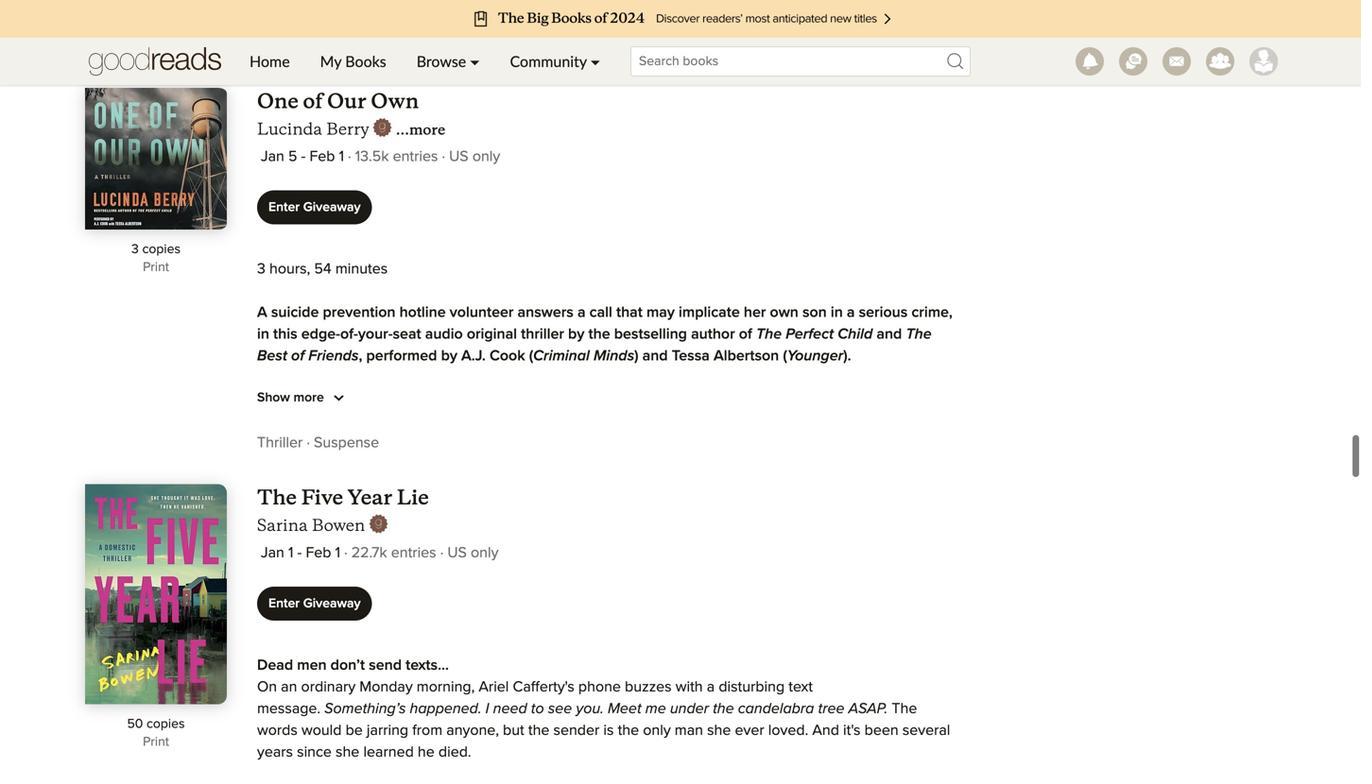 Task type: locate. For each thing, give the bounding box(es) containing it.
1 vertical spatial local
[[724, 436, 755, 451]]

1 horizontal spatial party.
[[803, 436, 840, 451]]

0 vertical spatial enter
[[268, 201, 300, 214]]

a down hunter—a at the bottom of the page
[[900, 544, 908, 560]]

1 vertical spatial call
[[641, 414, 663, 429]]

giveaway down jan 5 - feb 1
[[303, 201, 361, 214]]

one down day, at bottom
[[510, 414, 538, 429]]

call inside a suicide prevention hotline volunteer answers a call that may implicate her own son in a serious crime, in this edge-of-your-seat audio original thriller by the bestselling author of
[[589, 305, 612, 320]]

sexual
[[600, 436, 642, 451]]

the right but
[[528, 724, 550, 739]]

more inside as felicia earns the girl's trust and more details emerge about the incident, she faces a gut-wrenching battle between the maternal instincts to protect her child and the moral responsibility to do what's right. this taut thriller is the perfect listen for fans of .
[[487, 610, 521, 625]]

0 horizontal spatial thriller
[[257, 436, 303, 451]]

the for the perfect child and
[[756, 327, 782, 342]]

1 vertical spatial one
[[510, 414, 538, 429]]

phone up the something's happened. i need to see you. meet me under the candelabra tree asap.
[[578, 680, 621, 695]]

1 horizontal spatial more
[[487, 610, 521, 625]]

jan 1 - feb 1
[[261, 546, 340, 561]]

0 vertical spatial party.
[[803, 436, 840, 451]]

my books
[[320, 52, 386, 70]]

1 vertical spatial jan
[[261, 546, 284, 561]]

what's
[[859, 631, 901, 647]]

of inside as felicia earns the girl's trust and more details emerge about the incident, she faces a gut-wrenching battle between the maternal instincts to protect her child and the moral responsibility to do what's right. this taut thriller is the perfect listen for fans of .
[[546, 653, 559, 668]]

1 horizontal spatial a
[[311, 544, 321, 560]]

1 vertical spatial phone
[[578, 680, 621, 695]]

but
[[503, 724, 524, 739]]

0 vertical spatial girl
[[361, 436, 381, 451]]

print
[[143, 261, 169, 274], [143, 736, 169, 749]]

feb down sarina bowen link in the bottom of the page
[[306, 546, 331, 561]]

0 vertical spatial phone
[[595, 414, 637, 429]]

0 vertical spatial that
[[616, 305, 643, 320]]

book cover image
[[85, 88, 227, 230], [85, 484, 227, 705]]

0 vertical spatial entries
[[393, 149, 438, 164]]

home link
[[234, 38, 305, 85]]

about
[[628, 610, 666, 625]]

and up hold
[[381, 479, 406, 494]]

0 vertical spatial feb
[[310, 149, 335, 164]]

jan for one
[[261, 149, 284, 164]]

by inside felicia, a single mother and lawyer by day, volunteers at a local crisis center to give back to her tightknit community in a small wisconsin town. one night, a phone call turns her life upside down: through tears, a frantic teenage girl tells her that she was a victim of sexual assault at a local house party.
[[489, 392, 506, 407]]

house
[[759, 436, 800, 451]]

party. down "down:" at the bottom of the page
[[803, 436, 840, 451]]

us right the 13.5k entries
[[449, 149, 469, 164]]

0 vertical spatial enter giveaway link
[[257, 190, 372, 224]]

0 horizontal spatial a
[[257, 305, 267, 320]]

be down something's
[[346, 724, 363, 739]]

1 vertical spatial that
[[442, 436, 467, 451]]

1 vertical spatial us only
[[447, 546, 499, 561]]

community
[[510, 52, 587, 70]]

a left 'single'
[[307, 392, 315, 407]]

same
[[623, 523, 659, 538]]

jan up the crime.
[[261, 546, 284, 561]]

copies inside 50 copies print
[[146, 718, 185, 731]]

( right cook
[[529, 349, 533, 364]]

by inside a suicide prevention hotline volunteer answers a call that may implicate her own son in a serious crime, in this edge-of-your-seat audio original thriller by the bestselling author of
[[568, 327, 585, 342]]

1 horizontal spatial at
[[696, 436, 708, 451]]

more up instincts
[[487, 610, 521, 625]]

13.5k
[[355, 149, 389, 164]]

book cover image for one
[[85, 88, 227, 230]]

she right man
[[707, 724, 731, 739]]

the right "under"
[[713, 702, 734, 717]]

the up send
[[361, 631, 382, 647]]

,
[[359, 349, 362, 364]]

with
[[716, 479, 743, 494], [676, 680, 703, 695]]

enter giveaway link down jan 5 - feb 1
[[257, 190, 372, 224]]

felicia down shake
[[703, 523, 745, 538]]

one up lucinda
[[257, 88, 298, 114]]

- for of
[[301, 149, 306, 164]]

turns
[[667, 414, 700, 429]]

since she
[[297, 745, 359, 760]]

, performed by a.j. cook ( criminal minds ) and tessa albertson ( younger ).
[[359, 349, 851, 364]]

print inside the 3 copies print
[[143, 261, 169, 274]]

show
[[257, 391, 290, 404]]

community ▾ link
[[495, 38, 615, 85]]

under
[[670, 702, 709, 717]]

enter giveaway up between
[[268, 597, 361, 611]]

▾ for browse ▾
[[470, 52, 480, 70]]

copies inside the 3 copies print
[[142, 243, 181, 256]]

a up suspense
[[349, 414, 357, 429]]

0 vertical spatial at
[[614, 392, 626, 407]]

1 horizontal spatial thriller
[[521, 327, 564, 342]]

a inside a suicide prevention hotline volunteer answers a call that may implicate her own son in a serious crime, in this edge-of-your-seat audio original thriller by the bestselling author of
[[257, 305, 267, 320]]

3 hours, 54 minutes
[[257, 262, 388, 277]]

ever
[[735, 724, 764, 739]]

teenage
[[302, 436, 357, 451]]

this
[[257, 653, 285, 668]]

1 vertical spatial enter
[[268, 597, 300, 611]]

frantic
[[257, 436, 298, 451]]

a inside 'felicia is shocked, and breaking protocol, she begins communicating with the girl on her own, determined to keep her safe and hold her assailants accountable. but she can't shake the potential connections being drawn to her son, hunter, who she knows attended the same party. felicia and her only child, hunter—a straight-a student and star athlete—are incredibly close. he couldn't possibly be involved in such a violent crime.'
[[311, 544, 321, 560]]

back
[[809, 392, 841, 407]]

more up community at the bottom left
[[293, 391, 324, 404]]

a right tears,
[[942, 414, 950, 429]]

0 vertical spatial -
[[301, 149, 306, 164]]

on
[[257, 680, 277, 695]]

giveaway for of
[[303, 201, 361, 214]]

2 horizontal spatial by
[[568, 327, 585, 342]]

by up town.
[[489, 392, 506, 407]]

be
[[768, 544, 785, 560], [346, 724, 363, 739]]

1 vertical spatial thriller
[[318, 653, 359, 668]]

0 vertical spatial local
[[642, 392, 673, 407]]

1 enter giveaway from the top
[[268, 201, 361, 214]]

of-
[[340, 327, 358, 342]]

albertson
[[714, 349, 779, 364]]

0 vertical spatial is
[[304, 479, 314, 494]]

0 vertical spatial more
[[293, 391, 324, 404]]

1 horizontal spatial one
[[510, 414, 538, 429]]

1 horizontal spatial ▾
[[591, 52, 600, 70]]

in inside 'felicia is shocked, and breaking protocol, she begins communicating with the girl on her own, determined to keep her safe and hold her assailants accountable. but she can't shake the potential connections being drawn to her son, hunter, who she knows attended the same party. felicia and her only child, hunter—a straight-a student and star athlete—are incredibly close. he couldn't possibly be involved in such a violent crime.'
[[849, 544, 861, 560]]

party. up couldn't
[[663, 523, 699, 538]]

enter giveaway link for five
[[257, 587, 372, 621]]

girl inside 'felicia is shocked, and breaking protocol, she begins communicating with the girl on her own, determined to keep her safe and hold her assailants accountable. but she can't shake the potential connections being drawn to her son, hunter, who she knows attended the same party. felicia and her only child, hunter—a straight-a student and star athlete—are incredibly close. he couldn't possibly be involved in such a violent crime.'
[[773, 479, 793, 494]]

1 book cover image from the top
[[85, 88, 227, 230]]

the down crime,
[[906, 327, 932, 342]]

protocol,
[[473, 479, 531, 494]]

in right son
[[831, 305, 843, 320]]

the up sarina
[[257, 485, 297, 510]]

0 horizontal spatial (
[[529, 349, 533, 364]]

the inside the words would be jarring from anyone, but the sender is the only man she ever loved. and it's been several years since she learned he died.
[[892, 702, 917, 717]]

incident,
[[695, 610, 751, 625]]

0 vertical spatial print
[[143, 261, 169, 274]]

2 vertical spatial is
[[603, 724, 614, 739]]

her
[[744, 305, 766, 320], [862, 392, 884, 407], [704, 414, 726, 429], [416, 436, 438, 451], [818, 479, 840, 494], [311, 501, 333, 516], [430, 501, 452, 516], [319, 523, 341, 538], [778, 523, 800, 538], [573, 631, 595, 647]]

1 vertical spatial thriller
[[257, 436, 303, 451]]

with inside 'felicia is shocked, and breaking protocol, she begins communicating with the girl on her own, determined to keep her safe and hold her assailants accountable. but she can't shake the potential connections being drawn to her son, hunter, who she knows attended the same party. felicia and her only child, hunter—a straight-a student and star athlete—are incredibly close. he couldn't possibly be involved in such a violent crime.'
[[716, 479, 743, 494]]

thriller down answers
[[521, 327, 564, 342]]

copies for one
[[142, 243, 181, 256]]

0 vertical spatial one
[[257, 88, 298, 114]]

of right victim
[[583, 436, 596, 451]]

felicia up battle
[[278, 610, 320, 625]]

is down the something's happened. i need to see you. meet me under the candelabra tree asap.
[[603, 724, 614, 739]]

2 book cover image from the top
[[85, 484, 227, 705]]

accountable.
[[525, 501, 609, 516]]

it's
[[843, 724, 861, 739]]

1 horizontal spatial (
[[783, 349, 787, 364]]

in down child,
[[849, 544, 861, 560]]

of down protect
[[546, 653, 559, 668]]

local up turns
[[642, 392, 673, 407]]

1 horizontal spatial girl
[[773, 479, 793, 494]]

1 vertical spatial us
[[447, 546, 467, 561]]

0 vertical spatial us only
[[449, 149, 500, 164]]

22.7k entries
[[351, 546, 436, 561]]

entries for the five year lie
[[391, 546, 436, 561]]

0 vertical spatial enter giveaway
[[268, 201, 361, 214]]

1 enter from the top
[[268, 201, 300, 214]]

is inside 'felicia is shocked, and breaking protocol, she begins communicating with the girl on her own, determined to keep her safe and hold her assailants accountable. but she can't shake the potential connections being drawn to her son, hunter, who she knows attended the same party. felicia and her only child, hunter—a straight-a student and star athlete—are incredibly close. he couldn't possibly be involved in such a violent crime.'
[[304, 479, 314, 494]]

2 enter giveaway link from the top
[[257, 587, 372, 621]]

felicia, a single mother and lawyer by day, volunteers at a local crisis center to give back to her tightknit community in a small wisconsin town. one night, a phone call turns her life upside down: through tears, a frantic teenage girl tells her that she was a victim of sexual assault at a local house party.
[[257, 392, 950, 451]]

thriller up one of our own link
[[312, 39, 358, 54]]

feb down lucinda berry link
[[310, 149, 335, 164]]

0 vertical spatial a
[[257, 305, 267, 320]]

lucinda berry
[[257, 119, 369, 139]]

is
[[304, 479, 314, 494], [363, 653, 373, 668], [603, 724, 614, 739]]

0 vertical spatial 3
[[131, 243, 139, 256]]

1 horizontal spatial thriller
[[312, 39, 358, 54]]

3 inside the 3 copies print
[[131, 243, 139, 256]]

to left "do"
[[821, 631, 834, 647]]

and down hunter,
[[379, 544, 404, 560]]

the up , performed by a.j. cook ( criminal minds ) and tessa albertson ( younger ).
[[588, 327, 610, 342]]

0 horizontal spatial call
[[589, 305, 612, 320]]

felicia up keep
[[257, 479, 300, 494]]

enter
[[268, 201, 300, 214], [268, 597, 300, 611]]

thriller up . in the bottom left of the page
[[318, 653, 359, 668]]

0 horizontal spatial that
[[442, 436, 467, 451]]

0 horizontal spatial more
[[293, 391, 324, 404]]

that inside felicia, a single mother and lawyer by day, volunteers at a local crisis center to give back to her tightknit community in a small wisconsin town. one night, a phone call turns her life upside down: through tears, a frantic teenage girl tells her that she was a victim of sexual assault at a local house party.
[[442, 436, 467, 451]]

my
[[320, 52, 341, 70]]

several
[[902, 724, 950, 739]]

call inside felicia, a single mother and lawyer by day, volunteers at a local crisis center to give back to her tightknit community in a small wisconsin town. one night, a phone call turns her life upside down: through tears, a frantic teenage girl tells her that she was a victim of sexual assault at a local house party.
[[641, 414, 663, 429]]

she up responsibility
[[755, 610, 779, 625]]

1 vertical spatial entries
[[391, 546, 436, 561]]

print for the
[[143, 736, 169, 749]]

0 vertical spatial copies
[[142, 243, 181, 256]]

0 horizontal spatial thriller
[[318, 653, 359, 668]]

1 vertical spatial girl
[[773, 479, 793, 494]]

disturbing
[[719, 680, 785, 695]]

enter for one
[[268, 201, 300, 214]]

child
[[838, 327, 873, 342]]

buzzes
[[625, 680, 672, 695]]

the for the words would be jarring from anyone, but the sender is the only man she ever loved. and it's been several years since she learned he died.
[[892, 702, 917, 717]]

the left moral
[[663, 631, 685, 647]]

sarina bowen
[[257, 515, 365, 536]]

22.7k
[[351, 546, 387, 561]]

with up shake
[[716, 479, 743, 494]]

party. inside 'felicia is shocked, and breaking protocol, she begins communicating with the girl on her own, determined to keep her safe and hold her assailants accountable. but she can't shake the potential connections being drawn to her son, hunter, who she knows attended the same party. felicia and her only child, hunter—a straight-a student and star athlete—are incredibly close. he couldn't possibly be involved in such a violent crime.'
[[663, 523, 699, 538]]

feb for five
[[306, 546, 331, 561]]

us for lie
[[447, 546, 467, 561]]

0 vertical spatial with
[[716, 479, 743, 494]]

jan 5 - feb 1
[[261, 149, 344, 164]]

- right 5
[[301, 149, 306, 164]]

3 for 3 hours, 54 minutes
[[257, 262, 266, 277]]

2 ▾ from the left
[[591, 52, 600, 70]]

breaking
[[410, 479, 469, 494]]

cafferty's
[[513, 680, 575, 695]]

the for the five year lie
[[257, 485, 297, 510]]

giveaway
[[303, 201, 361, 214], [303, 597, 361, 611]]

1 vertical spatial felicia
[[703, 523, 745, 538]]

enter down the crime.
[[268, 597, 300, 611]]

1 vertical spatial is
[[363, 653, 373, 668]]

2 jan from the top
[[261, 546, 284, 561]]

more inside "button"
[[293, 391, 324, 404]]

only down me
[[643, 724, 671, 739]]

and down about
[[634, 631, 659, 647]]

of up albertson
[[739, 327, 752, 342]]

hours,
[[269, 262, 310, 277]]

lawyer
[[442, 392, 485, 407]]

0 vertical spatial call
[[589, 305, 612, 320]]

a left gut-
[[822, 610, 830, 625]]

0 vertical spatial us
[[449, 149, 469, 164]]

from
[[412, 724, 442, 739]]

1 ▾ from the left
[[470, 52, 480, 70]]

1 horizontal spatial is
[[363, 653, 373, 668]]

only inside 'felicia is shocked, and breaking protocol, she begins communicating with the girl on her own, determined to keep her safe and hold her assailants accountable. but she can't shake the potential connections being drawn to her son, hunter, who she knows attended the same party. felicia and her only child, hunter—a straight-a student and star athlete—are incredibly close. he couldn't possibly be involved in such a violent crime.'
[[804, 523, 832, 538]]

1 print from the top
[[143, 261, 169, 274]]

town.
[[470, 414, 506, 429]]

show more button
[[257, 387, 350, 410]]

2 giveaway from the top
[[303, 597, 361, 611]]

is up keep
[[304, 479, 314, 494]]

man
[[675, 724, 703, 739]]

us only down who on the left bottom
[[447, 546, 499, 561]]

1 up the crime.
[[288, 546, 293, 561]]

that up bestselling
[[616, 305, 643, 320]]

0 vertical spatial jan
[[261, 149, 284, 164]]

an
[[281, 680, 297, 695]]

0 horizontal spatial local
[[642, 392, 673, 407]]

2 horizontal spatial is
[[603, 724, 614, 739]]

1 down the "bowen"
[[335, 546, 340, 561]]

0 horizontal spatial party.
[[663, 523, 699, 538]]

1 horizontal spatial that
[[616, 305, 643, 320]]

us only for one of our own
[[449, 149, 500, 164]]

our
[[327, 88, 366, 114]]

thriller inside a suicide prevention hotline volunteer answers a call that may implicate her own son in a serious crime, in this edge-of-your-seat audio original thriller by the bestselling author of
[[521, 327, 564, 342]]

2 vertical spatial by
[[489, 392, 506, 407]]

her inside as felicia earns the girl's trust and more details emerge about the incident, she faces a gut-wrenching battle between the maternal instincts to protect her child and the moral responsibility to do what's right. this taut thriller is the perfect listen for fans of .
[[573, 631, 595, 647]]

1 vertical spatial party.
[[663, 523, 699, 538]]

1 enter giveaway link from the top
[[257, 190, 372, 224]]

being
[[918, 501, 955, 516]]

only
[[472, 149, 500, 164], [804, 523, 832, 538], [471, 546, 499, 561], [643, 724, 671, 739]]

1 vertical spatial book cover image
[[85, 484, 227, 705]]

1 vertical spatial -
[[297, 546, 302, 561]]

1 vertical spatial 3
[[257, 262, 266, 277]]

to up 'upside'
[[760, 392, 773, 407]]

call up assault
[[641, 414, 663, 429]]

jan left 5
[[261, 149, 284, 164]]

of down this
[[291, 349, 305, 364]]

to left see
[[531, 702, 544, 717]]

1 horizontal spatial 3
[[257, 262, 266, 277]]

None search field
[[615, 46, 986, 77]]

1 vertical spatial copies
[[146, 718, 185, 731]]

0 vertical spatial by
[[568, 327, 585, 342]]

book cover image for the
[[85, 484, 227, 705]]

feb for of
[[310, 149, 335, 164]]

a up "under"
[[707, 680, 715, 695]]

of up the lucinda berry
[[303, 88, 323, 114]]

1 vertical spatial feb
[[306, 546, 331, 561]]

Search by book title or ISBN text field
[[631, 46, 971, 77]]

1 ( from the left
[[529, 349, 533, 364]]

3 for 3 copies print
[[131, 243, 139, 256]]

0 vertical spatial giveaway
[[303, 201, 361, 214]]

with up "under"
[[676, 680, 703, 695]]

1 vertical spatial enter giveaway link
[[257, 587, 372, 621]]

at up sexual
[[614, 392, 626, 407]]

through
[[846, 414, 898, 429]]

1 horizontal spatial by
[[489, 392, 506, 407]]

by down audio
[[441, 349, 457, 364]]

us down who on the left bottom
[[447, 546, 467, 561]]

suspense
[[314, 436, 379, 451]]

print for one
[[143, 261, 169, 274]]

to up 'for'
[[505, 631, 518, 647]]

entries down hunter,
[[391, 546, 436, 561]]

0 horizontal spatial is
[[304, 479, 314, 494]]

your-
[[358, 327, 393, 342]]

of inside the best of friends
[[291, 349, 305, 364]]

hold
[[397, 501, 427, 516]]

0 vertical spatial be
[[768, 544, 785, 560]]

0 horizontal spatial 3
[[131, 243, 139, 256]]

he
[[418, 745, 435, 760]]

to
[[760, 392, 773, 407], [845, 392, 858, 407], [257, 501, 270, 516], [302, 523, 315, 538], [505, 631, 518, 647], [821, 631, 834, 647], [531, 702, 544, 717]]

1 jan from the top
[[261, 149, 284, 164]]

us only right the 13.5k entries
[[449, 149, 500, 164]]

only down knows
[[471, 546, 499, 561]]

she down town.
[[471, 436, 495, 451]]

2 print from the top
[[143, 736, 169, 749]]

and inside felicia, a single mother and lawyer by day, volunteers at a local crisis center to give back to her tightknit community in a small wisconsin town. one night, a phone call turns her life upside down: through tears, a frantic teenage girl tells her that she was a victim of sexual assault at a local house party.
[[413, 392, 438, 407]]

safe
[[337, 501, 365, 516]]

cook
[[490, 349, 525, 364]]

the five year lie link
[[257, 485, 429, 510]]

my books link
[[305, 38, 401, 85]]

phone inside dead men don't send texts… on an ordinary monday morning, ariel cafferty's phone buzzes with a disturbing text message.
[[578, 680, 621, 695]]

entries down the ...more button
[[393, 149, 438, 164]]

2 enter from the top
[[268, 597, 300, 611]]

1 giveaway from the top
[[303, 201, 361, 214]]

own,
[[844, 479, 875, 494]]

is inside the words would be jarring from anyone, but the sender is the only man she ever loved. and it's been several years since she learned he died.
[[603, 724, 614, 739]]

1 vertical spatial by
[[441, 349, 457, 364]]

1 vertical spatial giveaway
[[303, 597, 361, 611]]

by up criminal
[[568, 327, 585, 342]]

right.
[[905, 631, 938, 647]]

0 horizontal spatial with
[[676, 680, 703, 695]]

this
[[273, 327, 297, 342]]

local
[[642, 392, 673, 407], [724, 436, 755, 451]]

giveaway up between
[[303, 597, 361, 611]]

the up "several"
[[892, 702, 917, 717]]

1 vertical spatial a
[[311, 544, 321, 560]]

the left girl's
[[365, 610, 386, 625]]

is up the monday
[[363, 653, 373, 668]]

the down own
[[756, 327, 782, 342]]

crime.
[[257, 566, 297, 581]]

enter giveaway link for of
[[257, 190, 372, 224]]

0 vertical spatial book cover image
[[85, 88, 227, 230]]

a down sarina bowen link in the bottom of the page
[[311, 544, 321, 560]]

1 vertical spatial be
[[346, 724, 363, 739]]

2 enter giveaway from the top
[[268, 597, 361, 611]]

0 horizontal spatial girl
[[361, 436, 381, 451]]

1 horizontal spatial be
[[768, 544, 785, 560]]

the inside the best of friends
[[906, 327, 932, 342]]

0 vertical spatial thriller
[[521, 327, 564, 342]]

be inside 'felicia is shocked, and breaking protocol, she begins communicating with the girl on her own, determined to keep her safe and hold her assailants accountable. but she can't shake the potential connections being drawn to her son, hunter, who she knows attended the same party. felicia and her only child, hunter—a straight-a student and star athlete—are incredibly close. he couldn't possibly be involved in such a violent crime.'
[[768, 544, 785, 560]]

enter giveaway down jan 5 - feb 1
[[268, 201, 361, 214]]

1 vertical spatial enter giveaway
[[268, 597, 361, 611]]

1 vertical spatial print
[[143, 736, 169, 749]]

1 horizontal spatial with
[[716, 479, 743, 494]]

determined
[[879, 479, 955, 494]]

▾ right community
[[591, 52, 600, 70]]

0 horizontal spatial be
[[346, 724, 363, 739]]

print inside 50 copies print
[[143, 736, 169, 749]]

1 vertical spatial more
[[487, 610, 521, 625]]

phone up sexual
[[595, 414, 637, 429]]

she inside as felicia earns the girl's trust and more details emerge about the incident, she faces a gut-wrenching battle between the maternal instincts to protect her child and the moral responsibility to do what's right. this taut thriller is the perfect listen for fans of .
[[755, 610, 779, 625]]

trust
[[425, 610, 454, 625]]

connections
[[833, 501, 914, 516]]

keep
[[274, 501, 307, 516]]

2 vertical spatial felicia
[[278, 610, 320, 625]]

only up involved on the right of page
[[804, 523, 832, 538]]

1 vertical spatial with
[[676, 680, 703, 695]]



Task type: describe. For each thing, give the bounding box(es) containing it.
home image
[[89, 38, 221, 85]]

only right the 13.5k entries
[[472, 149, 500, 164]]

0 vertical spatial felicia
[[257, 479, 300, 494]]

down:
[[802, 414, 842, 429]]

responsibility
[[730, 631, 817, 647]]

volunteers
[[540, 392, 610, 407]]

she inside the words would be jarring from anyone, but the sender is the only man she ever loved. and it's been several years since she learned he died.
[[707, 724, 731, 739]]

moral
[[689, 631, 726, 647]]

battle
[[257, 631, 295, 647]]

and up possibly
[[749, 523, 774, 538]]

volunteer
[[450, 305, 514, 320]]

words
[[257, 724, 298, 739]]

younger
[[787, 349, 843, 364]]

0 horizontal spatial by
[[441, 349, 457, 364]]

texts…
[[406, 658, 449, 673]]

community
[[257, 414, 330, 429]]

and
[[812, 724, 839, 739]]

knows
[[488, 523, 530, 538]]

happened.
[[410, 702, 482, 717]]

fans
[[514, 653, 542, 668]]

edge-
[[301, 327, 340, 342]]

the right about
[[670, 610, 691, 625]]

criminal
[[533, 349, 590, 364]]

party. inside felicia, a single mother and lawyer by day, volunteers at a local crisis center to give back to her tightknit community in a small wisconsin town. one night, a phone call turns her life upside down: through tears, a frantic teenage girl tells her that she was a victim of sexual assault at a local house party.
[[803, 436, 840, 451]]

in inside felicia, a single mother and lawyer by day, volunteers at a local crisis center to give back to her tightknit community in a small wisconsin town. one night, a phone call turns her life upside down: through tears, a frantic teenage girl tells her that she was a victim of sexual assault at a local house party.
[[334, 414, 345, 429]]

be inside the words would be jarring from anyone, but the sender is the only man she ever loved. and it's been several years since she learned he died.
[[346, 724, 363, 739]]

the words would be jarring from anyone, but the sender is the only man she ever loved. and it's been several years since she learned he died.
[[257, 702, 950, 760]]

faces
[[783, 610, 818, 625]]

girl inside felicia, a single mother and lawyer by day, volunteers at a local crisis center to give back to her tightknit community in a small wisconsin town. one night, a phone call turns her life upside down: through tears, a frantic teenage girl tells her that she was a victim of sexual assault at a local house party.
[[361, 436, 381, 451]]

berry
[[326, 119, 369, 139]]

▾ for community ▾
[[591, 52, 600, 70]]

a up the best of friends
[[577, 305, 586, 320]]

friends
[[308, 349, 359, 364]]

goodreads author image
[[373, 118, 392, 137]]

performed
[[366, 349, 437, 364]]

hunter—a
[[874, 523, 940, 538]]

the up close.
[[598, 523, 619, 538]]

who
[[428, 523, 456, 538]]

enter giveaway for of
[[268, 201, 361, 214]]

emerge
[[572, 610, 624, 625]]

loved.
[[768, 724, 808, 739]]

0 horizontal spatial one
[[257, 88, 298, 114]]

giveaway for five
[[303, 597, 361, 611]]

to up drawn
[[257, 501, 270, 516]]

only inside the words would be jarring from anyone, but the sender is the only man she ever loved. and it's been several years since she learned he died.
[[643, 724, 671, 739]]

phone inside felicia, a single mother and lawyer by day, volunteers at a local crisis center to give back to her tightknit community in a small wisconsin town. one night, a phone call turns her life upside down: through tears, a frantic teenage girl tells her that she was a victim of sexual assault at a local house party.
[[595, 414, 637, 429]]

.
[[337, 675, 341, 690]]

drawn
[[257, 523, 298, 538]]

us for own
[[449, 149, 469, 164]]

2 ( from the left
[[783, 349, 787, 364]]

copies for the
[[146, 718, 185, 731]]

a down )
[[630, 392, 638, 407]]

to right back
[[845, 392, 858, 407]]

enter for the
[[268, 597, 300, 611]]

can't
[[667, 501, 699, 516]]

her inside a suicide prevention hotline volunteer answers a call that may implicate her own son in a serious crime, in this edge-of-your-seat audio original thriller by the bestselling author of
[[744, 305, 766, 320]]

hunter,
[[376, 523, 424, 538]]

1 vertical spatial at
[[696, 436, 708, 451]]

taut
[[288, 653, 314, 668]]

shocked,
[[318, 479, 377, 494]]

a right the was
[[529, 436, 537, 451]]

50 copies print
[[127, 718, 185, 749]]

would
[[301, 724, 342, 739]]

fiction
[[257, 39, 301, 54]]

assault
[[646, 436, 692, 451]]

thriller inside as felicia earns the girl's trust and more details emerge about the incident, she faces a gut-wrenching battle between the maternal instincts to protect her child and the moral responsibility to do what's right. this taut thriller is the perfect listen for fans of .
[[318, 653, 359, 668]]

but
[[613, 501, 636, 516]]

a inside as felicia earns the girl's trust and more details emerge about the incident, she faces a gut-wrenching battle between the maternal instincts to protect her child and the moral responsibility to do what's right. this taut thriller is the perfect listen for fans of .
[[822, 610, 830, 625]]

tells
[[385, 436, 412, 451]]

browse
[[417, 52, 466, 70]]

night,
[[542, 414, 579, 429]]

star
[[407, 544, 432, 560]]

between
[[298, 631, 357, 647]]

text
[[789, 680, 813, 695]]

one inside felicia, a single mother and lawyer by day, volunteers at a local crisis center to give back to her tightknit community in a small wisconsin town. one night, a phone call turns her life upside down: through tears, a frantic teenage girl tells her that she was a victim of sexual assault at a local house party.
[[510, 414, 538, 429]]

hotline
[[399, 305, 446, 320]]

dead men don't send texts… on an ordinary monday morning, ariel cafferty's phone buzzes with a disturbing text message.
[[257, 658, 813, 717]]

1 horizontal spatial local
[[724, 436, 755, 451]]

tessa
[[672, 349, 710, 364]]

entries for one of our own
[[393, 149, 438, 164]]

1 for five
[[335, 546, 340, 561]]

instincts
[[447, 631, 501, 647]]

something's happened. i need to see you. meet me under the candelabra tree asap.
[[324, 702, 888, 717]]

serious
[[859, 305, 908, 320]]

jan for the
[[261, 546, 284, 561]]

us only for the five year lie
[[447, 546, 499, 561]]

been
[[865, 724, 899, 739]]

a down volunteers at left bottom
[[583, 414, 591, 429]]

browse ▾ link
[[401, 38, 495, 85]]

died.
[[438, 745, 471, 760]]

is inside as felicia earns the girl's trust and more details emerge about the incident, she faces a gut-wrenching battle between the maternal instincts to protect her child and the moral responsibility to do what's right. this taut thriller is the perfect listen for fans of .
[[363, 653, 373, 668]]

assailants
[[456, 501, 521, 516]]

she down 'communicating'
[[640, 501, 663, 516]]

goodreads author image
[[369, 515, 388, 534]]

and up instincts
[[458, 610, 483, 625]]

the for the best of friends
[[906, 327, 932, 342]]

year
[[348, 485, 392, 510]]

gut-
[[834, 610, 860, 625]]

a inside dead men don't send texts… on an ordinary monday morning, ariel cafferty's phone buzzes with a disturbing text message.
[[707, 680, 715, 695]]

and down serious
[[877, 327, 902, 342]]

the best of friends
[[257, 327, 932, 364]]

- for five
[[297, 546, 302, 561]]

and up hunter,
[[369, 501, 394, 516]]

tightknit
[[887, 392, 941, 407]]

one of our own
[[257, 88, 419, 114]]

in left this
[[257, 327, 269, 342]]

don't
[[331, 658, 365, 673]]

she up accountable.
[[535, 479, 559, 494]]

send
[[369, 658, 402, 673]]

shake
[[703, 501, 742, 516]]

she up "athlete—are"
[[460, 523, 484, 538]]

she inside felicia, a single mother and lawyer by day, volunteers at a local crisis center to give back to her tightknit community in a small wisconsin town. one night, a phone call turns her life upside down: through tears, a frantic teenage girl tells her that she was a victim of sexual assault at a local house party.
[[471, 436, 495, 451]]

the inside a suicide prevention hotline volunteer answers a call that may implicate her own son in a serious crime, in this edge-of-your-seat audio original thriller by the bestselling author of
[[588, 327, 610, 342]]

a right assault
[[712, 436, 720, 451]]

community ▾
[[510, 52, 600, 70]]

with inside dead men don't send texts… on an ordinary monday morning, ariel cafferty's phone buzzes with a disturbing text message.
[[676, 680, 703, 695]]

profile image for john smith. image
[[1250, 47, 1278, 76]]

perfect
[[402, 653, 449, 668]]

men
[[297, 658, 327, 673]]

lucinda
[[257, 119, 322, 139]]

the left on
[[747, 479, 769, 494]]

the down meet
[[618, 724, 639, 739]]

0 horizontal spatial at
[[614, 392, 626, 407]]

learned
[[363, 745, 414, 760]]

...more button
[[396, 121, 445, 140]]

answers
[[518, 305, 574, 320]]

a up child
[[847, 305, 855, 320]]

ordinary
[[301, 680, 356, 695]]

and right )
[[642, 349, 668, 364]]

of inside felicia, a single mother and lawyer by day, volunteers at a local crisis center to give back to her tightknit community in a small wisconsin town. one night, a phone call turns her life upside down: through tears, a frantic teenage girl tells her that she was a victim of sexual assault at a local house party.
[[583, 436, 596, 451]]

1 for of
[[339, 149, 344, 164]]

of inside a suicide prevention hotline volunteer answers a call that may implicate her own son in a serious crime, in this edge-of-your-seat audio original thriller by the bestselling author of
[[739, 327, 752, 342]]

felicia inside as felicia earns the girl's trust and more details emerge about the incident, she faces a gut-wrenching battle between the maternal instincts to protect her child and the moral responsibility to do what's right. this taut thriller is the perfect listen for fans of .
[[278, 610, 320, 625]]

the up the monday
[[377, 653, 399, 668]]

minds
[[594, 349, 634, 364]]

possibly
[[710, 544, 764, 560]]

)
[[634, 349, 639, 364]]

best
[[257, 349, 287, 364]]

morning,
[[417, 680, 475, 695]]

the right shake
[[746, 501, 767, 516]]

enter giveaway for five
[[268, 597, 361, 611]]

athlete—are
[[436, 544, 515, 560]]

maternal
[[386, 631, 444, 647]]

monday
[[359, 680, 413, 695]]

a inside 'felicia is shocked, and breaking protocol, she begins communicating with the girl on her own, determined to keep her safe and hold her assailants accountable. but she can't shake the potential connections being drawn to her son, hunter, who she knows attended the same party. felicia and her only child, hunter—a straight-a student and star athlete—are incredibly close. he couldn't possibly be involved in such a violent crime.'
[[900, 544, 908, 560]]

involved
[[789, 544, 845, 560]]

me
[[645, 702, 666, 717]]

).
[[843, 349, 851, 364]]

suicide
[[271, 305, 319, 320]]

to up 'jan 1 - feb 1'
[[302, 523, 315, 538]]

that inside a suicide prevention hotline volunteer answers a call that may implicate her own son in a serious crime, in this edge-of-your-seat audio original thriller by the bestselling author of
[[616, 305, 643, 320]]



Task type: vqa. For each thing, say whether or not it's contained in the screenshot.
Snowglobe image on the bottom left of the page
no



